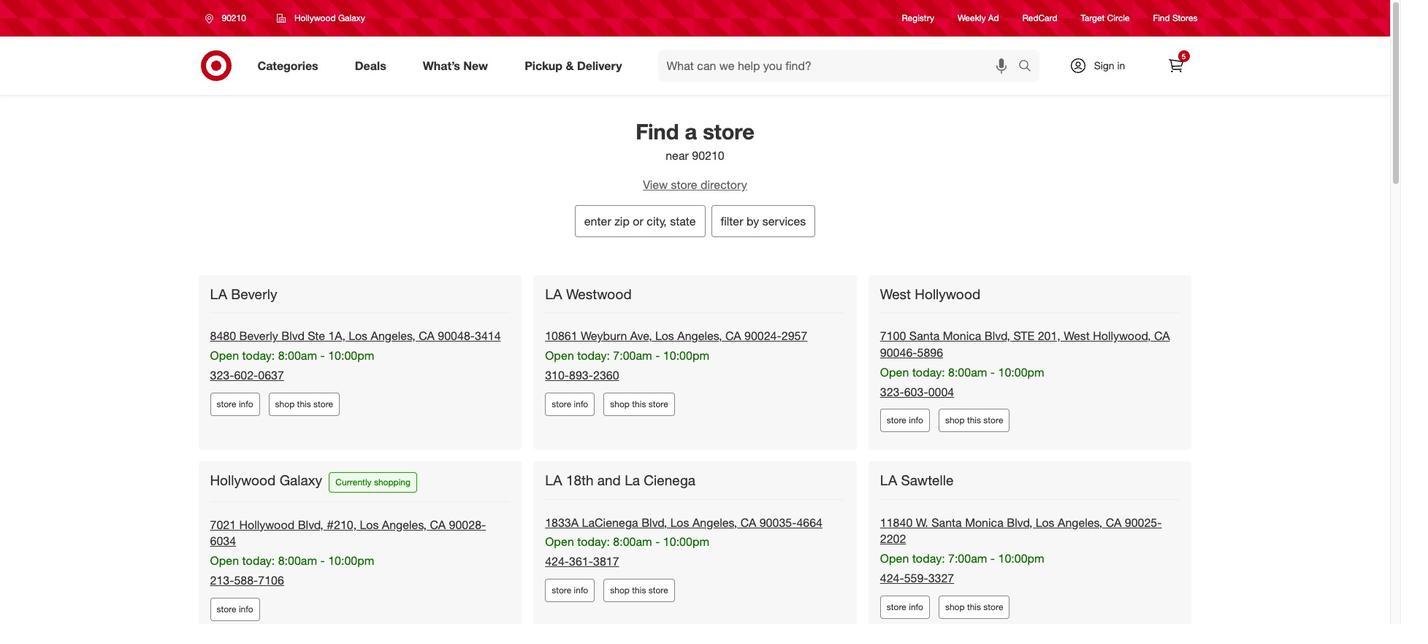 Task type: describe. For each thing, give the bounding box(es) containing it.
shop this store for 18th
[[610, 585, 668, 596]]

1833a
[[545, 515, 579, 530]]

90046-
[[880, 345, 917, 360]]

search
[[1012, 60, 1047, 74]]

sign
[[1094, 59, 1115, 72]]

8:00am inside 8480 beverly blvd ste 1a, los angeles, ca 90048-3414 open today: 8:00am - 10:00pm 323-602-0637
[[278, 348, 317, 363]]

weyburn
[[581, 329, 627, 343]]

90048-
[[438, 329, 475, 343]]

weekly ad link
[[958, 12, 999, 25]]

1 vertical spatial hollywood galaxy
[[210, 472, 322, 489]]

hollywood up the '5896'
[[915, 286, 981, 302]]

find for a
[[636, 118, 679, 145]]

enter zip or city, state button
[[575, 205, 705, 237]]

store info for galaxy
[[217, 604, 253, 615]]

cienega
[[644, 472, 696, 489]]

what's new
[[423, 58, 488, 73]]

and
[[598, 472, 621, 489]]

store info link for sawtelle
[[880, 596, 930, 620]]

8480
[[210, 329, 236, 343]]

open inside 7100 santa monica blvd, ste 201, west hollywood, ca 90046-5896 open today: 8:00am - 10:00pm 323-603-0004
[[880, 365, 909, 380]]

323-603-0004 link
[[880, 385, 954, 399]]

enter
[[584, 214, 611, 229]]

currently shopping
[[336, 477, 411, 488]]

ca inside 7100 santa monica blvd, ste 201, west hollywood, ca 90046-5896 open today: 8:00am - 10:00pm 323-603-0004
[[1154, 329, 1170, 343]]

open inside 8480 beverly blvd ste 1a, los angeles, ca 90048-3414 open today: 8:00am - 10:00pm 323-602-0637
[[210, 348, 239, 363]]

store info for hollywood
[[887, 415, 924, 426]]

registry
[[902, 13, 935, 24]]

what's
[[423, 58, 460, 73]]

open inside 1833a lacienega blvd, los angeles, ca 90035-4664 open today: 8:00am - 10:00pm 424-361-3817
[[545, 535, 574, 550]]

323- inside 7100 santa monica blvd, ste 201, west hollywood, ca 90046-5896 open today: 8:00am - 10:00pm 323-603-0004
[[880, 385, 904, 399]]

la
[[625, 472, 640, 489]]

323-602-0637 link
[[210, 368, 284, 383]]

10:00pm inside the 10861 weyburn ave, los angeles, ca 90024-2957 open today: 7:00am - 10:00pm 310-893-2360
[[663, 348, 710, 363]]

this for 18th
[[632, 585, 646, 596]]

weekly
[[958, 13, 986, 24]]

sawtelle
[[901, 472, 954, 489]]

424-559-3327 link
[[880, 571, 954, 586]]

310-
[[545, 368, 569, 383]]

310-893-2360 link
[[545, 368, 619, 383]]

la beverly link
[[210, 286, 280, 303]]

la sawtelle
[[880, 472, 954, 489]]

2360
[[593, 368, 619, 383]]

shop for 18th
[[610, 585, 630, 596]]

ad
[[988, 13, 999, 24]]

find for stores
[[1153, 13, 1170, 24]]

la westwood
[[545, 286, 632, 302]]

redcard link
[[1023, 12, 1058, 25]]

3414
[[475, 329, 501, 343]]

store down 7100 santa monica blvd, ste 201, west hollywood, ca 90046-5896 open today: 8:00am - 10:00pm 323-603-0004
[[984, 415, 1004, 426]]

2957
[[782, 329, 808, 343]]

4664
[[797, 515, 823, 530]]

open inside 11840 w. santa monica blvd, los angeles, ca 90025- 2202 open today: 7:00am - 10:00pm 424-559-3327
[[880, 552, 909, 566]]

ste
[[308, 329, 325, 343]]

store info for beverly
[[217, 399, 253, 410]]

open inside the 10861 weyburn ave, los angeles, ca 90024-2957 open today: 7:00am - 10:00pm 310-893-2360
[[545, 348, 574, 363]]

shop for sawtelle
[[945, 602, 965, 613]]

424- inside 1833a lacienega blvd, los angeles, ca 90035-4664 open today: 8:00am - 10:00pm 424-361-3817
[[545, 555, 569, 569]]

- inside 7021 hollywood blvd, #210, los angeles, ca 90028- 6034 open today: 8:00am - 10:00pm 213-588-7106
[[320, 554, 325, 569]]

8:00am inside 1833a lacienega blvd, los angeles, ca 90035-4664 open today: 8:00am - 10:00pm 424-361-3817
[[613, 535, 652, 550]]

ca inside the 10861 weyburn ave, los angeles, ca 90024-2957 open today: 7:00am - 10:00pm 310-893-2360
[[726, 329, 741, 343]]

la beverly
[[210, 286, 277, 302]]

7100 santa monica blvd, ste 201, west hollywood, ca 90046-5896 open today: 8:00am - 10:00pm 323-603-0004
[[880, 329, 1170, 399]]

424-361-3817 link
[[545, 555, 619, 569]]

5896
[[917, 345, 943, 360]]

- inside 7100 santa monica blvd, ste 201, west hollywood, ca 90046-5896 open today: 8:00am - 10:00pm 323-603-0004
[[991, 365, 995, 380]]

424- inside 11840 w. santa monica blvd, los angeles, ca 90025- 2202 open today: 7:00am - 10:00pm 424-559-3327
[[880, 571, 904, 586]]

angeles, inside 1833a lacienega blvd, los angeles, ca 90035-4664 open today: 8:00am - 10:00pm 424-361-3817
[[693, 515, 737, 530]]

shop for beverly
[[275, 399, 295, 410]]

monica inside 11840 w. santa monica blvd, los angeles, ca 90025- 2202 open today: 7:00am - 10:00pm 424-559-3327
[[965, 515, 1004, 530]]

shop for hollywood
[[945, 415, 965, 426]]

893-
[[569, 368, 593, 383]]

currently
[[336, 477, 372, 488]]

store info link for westwood
[[545, 393, 595, 416]]

90025-
[[1125, 515, 1162, 530]]

target circle link
[[1081, 12, 1130, 25]]

today: inside the 10861 weyburn ave, los angeles, ca 90024-2957 open today: 7:00am - 10:00pm 310-893-2360
[[577, 348, 610, 363]]

shop this store button for beverly
[[269, 393, 340, 416]]

westwood
[[566, 286, 632, 302]]

8480 beverly blvd ste 1a, los angeles, ca 90048-3414 open today: 8:00am - 10:00pm 323-602-0637
[[210, 329, 501, 383]]

603-
[[904, 385, 928, 399]]

los inside 8480 beverly blvd ste 1a, los angeles, ca 90048-3414 open today: 8:00am - 10:00pm 323-602-0637
[[349, 329, 368, 343]]

los inside 7021 hollywood blvd, #210, los angeles, ca 90028- 6034 open today: 8:00am - 10:00pm 213-588-7106
[[360, 518, 379, 532]]

8:00am inside 7100 santa monica blvd, ste 201, west hollywood, ca 90046-5896 open today: 8:00am - 10:00pm 323-603-0004
[[948, 365, 987, 380]]

pickup
[[525, 58, 563, 73]]

hollywood,
[[1093, 329, 1151, 343]]

circle
[[1107, 13, 1130, 24]]

602-
[[234, 368, 258, 383]]

store info link for 18th
[[545, 579, 595, 603]]

city,
[[647, 214, 667, 229]]

store info for sawtelle
[[887, 602, 924, 613]]

559-
[[904, 571, 928, 586]]

angeles, inside 7021 hollywood blvd, #210, los angeles, ca 90028- 6034 open today: 8:00am - 10:00pm 213-588-7106
[[382, 518, 427, 532]]

1833a lacienega blvd, los angeles, ca 90035-4664 open today: 8:00am - 10:00pm 424-361-3817
[[545, 515, 823, 569]]

open inside 7021 hollywood blvd, #210, los angeles, ca 90028- 6034 open today: 8:00am - 10:00pm 213-588-7106
[[210, 554, 239, 569]]

new
[[464, 58, 488, 73]]

galaxy inside dropdown button
[[338, 12, 365, 23]]

blvd, inside 7021 hollywood blvd, #210, los angeles, ca 90028- 6034 open today: 8:00am - 10:00pm 213-588-7106
[[298, 518, 324, 532]]

today: inside 7100 santa monica blvd, ste 201, west hollywood, ca 90046-5896 open today: 8:00am - 10:00pm 323-603-0004
[[913, 365, 945, 380]]

store inside find a store near 90210
[[703, 118, 755, 145]]

ave,
[[630, 329, 652, 343]]

store down 11840 w. santa monica blvd, los angeles, ca 90025- 2202 open today: 7:00am - 10:00pm 424-559-3327
[[984, 602, 1004, 613]]

this for sawtelle
[[967, 602, 981, 613]]

3817
[[593, 555, 619, 569]]

- inside 8480 beverly blvd ste 1a, los angeles, ca 90048-3414 open today: 8:00am - 10:00pm 323-602-0637
[[320, 348, 325, 363]]

0637
[[258, 368, 284, 383]]

361-
[[569, 555, 593, 569]]

10:00pm inside 11840 w. santa monica blvd, los angeles, ca 90025- 2202 open today: 7:00am - 10:00pm 424-559-3327
[[998, 552, 1045, 566]]

store info link for hollywood
[[880, 409, 930, 433]]

west hollywood link
[[880, 286, 984, 303]]

store down 1833a lacienega blvd, los angeles, ca 90035-4664 open today: 8:00am - 10:00pm 424-361-3817
[[649, 585, 668, 596]]

los inside 1833a lacienega blvd, los angeles, ca 90035-4664 open today: 8:00am - 10:00pm 424-361-3817
[[671, 515, 689, 530]]

sign in
[[1094, 59, 1126, 72]]

store down 603-
[[887, 415, 907, 426]]

by
[[747, 214, 759, 229]]

7021
[[210, 518, 236, 532]]

blvd, inside 1833a lacienega blvd, los angeles, ca 90035-4664 open today: 8:00am - 10:00pm 424-361-3817
[[642, 515, 667, 530]]

90024-
[[745, 329, 782, 343]]

- inside 1833a lacienega blvd, los angeles, ca 90035-4664 open today: 8:00am - 10:00pm 424-361-3817
[[656, 535, 660, 550]]

info for westwood
[[574, 399, 588, 410]]

pickup & delivery link
[[512, 50, 640, 82]]

store down 361-
[[552, 585, 572, 596]]

shopping
[[374, 477, 411, 488]]

10861
[[545, 329, 578, 343]]

target circle
[[1081, 13, 1130, 24]]

a
[[685, 118, 697, 145]]

shop this store for hollywood
[[945, 415, 1004, 426]]

this for hollywood
[[967, 415, 981, 426]]

hollywood inside 7021 hollywood blvd, #210, los angeles, ca 90028- 6034 open today: 8:00am - 10:00pm 213-588-7106
[[239, 518, 295, 532]]

store down 310- at the left bottom of the page
[[552, 399, 572, 410]]

search button
[[1012, 50, 1047, 85]]

90035-
[[760, 515, 797, 530]]

7021 hollywood blvd, #210, los angeles, ca 90028- 6034 link
[[210, 518, 486, 549]]



Task type: vqa. For each thing, say whether or not it's contained in the screenshot.
enter zip or city, state button
yes



Task type: locate. For each thing, give the bounding box(es) containing it.
info down 361-
[[574, 585, 588, 596]]

shop this store button down '3327'
[[939, 596, 1010, 620]]

today: down weyburn at the left bottom of page
[[577, 348, 610, 363]]

323- down 90046-
[[880, 385, 904, 399]]

categories
[[258, 58, 318, 73]]

monica up the '5896'
[[943, 329, 982, 343]]

monica inside 7100 santa monica blvd, ste 201, west hollywood, ca 90046-5896 open today: 8:00am - 10:00pm 323-603-0004
[[943, 329, 982, 343]]

info for sawtelle
[[909, 602, 924, 613]]

ca inside 1833a lacienega blvd, los angeles, ca 90035-4664 open today: 8:00am - 10:00pm 424-361-3817
[[741, 515, 756, 530]]

la left 18th
[[545, 472, 562, 489]]

7:00am inside the 10861 weyburn ave, los angeles, ca 90024-2957 open today: 7:00am - 10:00pm 310-893-2360
[[613, 348, 652, 363]]

beverly up the 8480
[[231, 286, 277, 302]]

8:00am
[[278, 348, 317, 363], [948, 365, 987, 380], [613, 535, 652, 550], [278, 554, 317, 569]]

90210 button
[[195, 5, 261, 31]]

angeles, inside 8480 beverly blvd ste 1a, los angeles, ca 90048-3414 open today: 8:00am - 10:00pm 323-602-0637
[[371, 329, 416, 343]]

today: inside 1833a lacienega blvd, los angeles, ca 90035-4664 open today: 8:00am - 10:00pm 424-361-3817
[[577, 535, 610, 550]]

la for la westwood
[[545, 286, 562, 302]]

store down 559-
[[887, 602, 907, 613]]

blvd,
[[985, 329, 1011, 343], [642, 515, 667, 530], [1007, 515, 1033, 530], [298, 518, 324, 532]]

galaxy up 'deals'
[[338, 12, 365, 23]]

find inside find stores link
[[1153, 13, 1170, 24]]

shop this store
[[275, 399, 333, 410], [610, 399, 668, 410], [945, 415, 1004, 426], [610, 585, 668, 596], [945, 602, 1004, 613]]

0 horizontal spatial 323-
[[210, 368, 234, 383]]

ste
[[1014, 329, 1035, 343]]

8:00am up 7106
[[278, 554, 317, 569]]

1 horizontal spatial 424-
[[880, 571, 904, 586]]

find left stores at the right top of the page
[[1153, 13, 1170, 24]]

open down the 6034
[[210, 554, 239, 569]]

west hollywood
[[880, 286, 981, 302]]

los
[[349, 329, 368, 343], [655, 329, 674, 343], [671, 515, 689, 530], [1036, 515, 1055, 530], [360, 518, 379, 532]]

shop down 0004 on the bottom right of page
[[945, 415, 965, 426]]

1 horizontal spatial 90210
[[692, 149, 725, 163]]

shop this store button down 2360
[[604, 393, 675, 416]]

store info down 588-
[[217, 604, 253, 615]]

0 vertical spatial 424-
[[545, 555, 569, 569]]

find up near
[[636, 118, 679, 145]]

pickup & delivery
[[525, 58, 622, 73]]

0004
[[928, 385, 954, 399]]

0 vertical spatial west
[[880, 286, 911, 302]]

shop this store button for westwood
[[604, 393, 675, 416]]

- down 7021 hollywood blvd, #210, los angeles, ca 90028- 6034 link
[[320, 554, 325, 569]]

find a store near 90210
[[636, 118, 755, 163]]

shop this store button for 18th
[[604, 579, 675, 603]]

store info link down 602-
[[210, 393, 260, 416]]

santa right w.
[[932, 515, 962, 530]]

ca left 90025- at bottom right
[[1106, 515, 1122, 530]]

deals link
[[342, 50, 405, 82]]

1 vertical spatial west
[[1064, 329, 1090, 343]]

store down 8480 beverly blvd ste 1a, los angeles, ca 90048-3414 open today: 8:00am - 10:00pm 323-602-0637
[[313, 399, 333, 410]]

categories link
[[245, 50, 337, 82]]

- down 11840 w. santa monica blvd, los angeles, ca 90025- 2202 link
[[991, 552, 995, 566]]

10:00pm down 7021 hollywood blvd, #210, los angeles, ca 90028- 6034 link
[[328, 554, 374, 569]]

7:00am inside 11840 w. santa monica blvd, los angeles, ca 90025- 2202 open today: 7:00am - 10:00pm 424-559-3327
[[948, 552, 987, 566]]

ca inside 11840 w. santa monica blvd, los angeles, ca 90025- 2202 open today: 7:00am - 10:00pm 424-559-3327
[[1106, 515, 1122, 530]]

store info link down 603-
[[880, 409, 930, 433]]

west right 201,
[[1064, 329, 1090, 343]]

1 vertical spatial monica
[[965, 515, 1004, 530]]

0 vertical spatial find
[[1153, 13, 1170, 24]]

beverly for 8480
[[239, 329, 278, 343]]

open down 2202
[[880, 552, 909, 566]]

0 vertical spatial galaxy
[[338, 12, 365, 23]]

1 horizontal spatial find
[[1153, 13, 1170, 24]]

8:00am inside 7021 hollywood blvd, #210, los angeles, ca 90028- 6034 open today: 8:00am - 10:00pm 213-588-7106
[[278, 554, 317, 569]]

shop this store for westwood
[[610, 399, 668, 410]]

store down 602-
[[217, 399, 236, 410]]

5
[[1182, 52, 1186, 61]]

0 horizontal spatial find
[[636, 118, 679, 145]]

213-588-7106 link
[[210, 574, 284, 588]]

angeles, down shopping
[[382, 518, 427, 532]]

shop this store button down 0004 on the bottom right of page
[[939, 409, 1010, 433]]

1 horizontal spatial west
[[1064, 329, 1090, 343]]

10:00pm down 11840 w. santa monica blvd, los angeles, ca 90025- 2202 link
[[998, 552, 1045, 566]]

8:00am down blvd
[[278, 348, 317, 363]]

90210 inside dropdown button
[[222, 12, 246, 23]]

&
[[566, 58, 574, 73]]

store info link
[[210, 393, 260, 416], [545, 393, 595, 416], [880, 409, 930, 433], [545, 579, 595, 603], [880, 596, 930, 620], [210, 598, 260, 622]]

angeles, inside 11840 w. santa monica blvd, los angeles, ca 90025- 2202 open today: 7:00am - 10:00pm 424-559-3327
[[1058, 515, 1103, 530]]

0 horizontal spatial 7:00am
[[613, 348, 652, 363]]

shop this store button for sawtelle
[[939, 596, 1010, 620]]

hollywood up categories link
[[294, 12, 336, 23]]

ca right hollywood,
[[1154, 329, 1170, 343]]

1 vertical spatial galaxy
[[280, 472, 322, 489]]

shop down '3327'
[[945, 602, 965, 613]]

10:00pm inside 8480 beverly blvd ste 1a, los angeles, ca 90048-3414 open today: 8:00am - 10:00pm 323-602-0637
[[328, 348, 374, 363]]

angeles, down cienega
[[693, 515, 737, 530]]

this for westwood
[[632, 399, 646, 410]]

213-
[[210, 574, 234, 588]]

la left sawtelle
[[880, 472, 897, 489]]

open down 90046-
[[880, 365, 909, 380]]

store info for 18th
[[552, 585, 588, 596]]

424- down 1833a
[[545, 555, 569, 569]]

today: up the '424-361-3817' link
[[577, 535, 610, 550]]

store down 213-
[[217, 604, 236, 615]]

la for la sawtelle
[[880, 472, 897, 489]]

hollywood up 7021
[[210, 472, 276, 489]]

hollywood galaxy button
[[267, 5, 375, 31]]

0 vertical spatial monica
[[943, 329, 982, 343]]

10:00pm inside 7021 hollywood blvd, #210, los angeles, ca 90028- 6034 open today: 8:00am - 10:00pm 213-588-7106
[[328, 554, 374, 569]]

registry link
[[902, 12, 935, 25]]

shop this store button for hollywood
[[939, 409, 1010, 433]]

santa up the '5896'
[[910, 329, 940, 343]]

1 vertical spatial 7:00am
[[948, 552, 987, 566]]

enter zip or city, state
[[584, 214, 696, 229]]

shop this store down '3327'
[[945, 602, 1004, 613]]

ca left 90028-
[[430, 518, 446, 532]]

store info down 602-
[[217, 399, 253, 410]]

state
[[670, 214, 696, 229]]

store info link for galaxy
[[210, 598, 260, 622]]

store
[[703, 118, 755, 145], [671, 178, 698, 192], [217, 399, 236, 410], [313, 399, 333, 410], [552, 399, 572, 410], [649, 399, 668, 410], [887, 415, 907, 426], [984, 415, 1004, 426], [552, 585, 572, 596], [649, 585, 668, 596], [887, 602, 907, 613], [984, 602, 1004, 613], [217, 604, 236, 615]]

7106
[[258, 574, 284, 588]]

ca left 90048-
[[419, 329, 435, 343]]

this for beverly
[[297, 399, 311, 410]]

find inside find a store near 90210
[[636, 118, 679, 145]]

store info link for beverly
[[210, 393, 260, 416]]

monica right w.
[[965, 515, 1004, 530]]

0 vertical spatial 7:00am
[[613, 348, 652, 363]]

shop this store down 2360
[[610, 399, 668, 410]]

in
[[1118, 59, 1126, 72]]

10:00pm down 10861 weyburn ave, los angeles, ca 90024-2957 link
[[663, 348, 710, 363]]

1 horizontal spatial 323-
[[880, 385, 904, 399]]

18th
[[566, 472, 594, 489]]

store info down the 893-
[[552, 399, 588, 410]]

hollywood right 7021
[[239, 518, 295, 532]]

hollywood galaxy up categories link
[[294, 12, 365, 23]]

7021 hollywood blvd, #210, los angeles, ca 90028- 6034 open today: 8:00am - 10:00pm 213-588-7106
[[210, 518, 486, 588]]

info down 588-
[[239, 604, 253, 615]]

la 18th and la cienega
[[545, 472, 696, 489]]

1a,
[[328, 329, 346, 343]]

1 vertical spatial 424-
[[880, 571, 904, 586]]

7:00am down ave,
[[613, 348, 652, 363]]

blvd, inside 11840 w. santa monica blvd, los angeles, ca 90025- 2202 open today: 7:00am - 10:00pm 424-559-3327
[[1007, 515, 1033, 530]]

angeles, inside the 10861 weyburn ave, los angeles, ca 90024-2957 open today: 7:00am - 10:00pm 310-893-2360
[[678, 329, 722, 343]]

- down 1833a lacienega blvd, los angeles, ca 90035-4664 link
[[656, 535, 660, 550]]

la up 10861
[[545, 286, 562, 302]]

store info down 361-
[[552, 585, 588, 596]]

info for beverly
[[239, 399, 253, 410]]

beverly inside 8480 beverly blvd ste 1a, los angeles, ca 90048-3414 open today: 8:00am - 10:00pm 323-602-0637
[[239, 329, 278, 343]]

- down the ste
[[320, 348, 325, 363]]

1 vertical spatial 90210
[[692, 149, 725, 163]]

delivery
[[577, 58, 622, 73]]

zip
[[615, 214, 630, 229]]

hollywood
[[294, 12, 336, 23], [915, 286, 981, 302], [210, 472, 276, 489], [239, 518, 295, 532]]

galaxy
[[338, 12, 365, 23], [280, 472, 322, 489]]

store right the a
[[703, 118, 755, 145]]

store info link down 559-
[[880, 596, 930, 620]]

hollywood inside dropdown button
[[294, 12, 336, 23]]

7100 santa monica blvd, ste 201, west hollywood, ca 90046-5896 link
[[880, 329, 1170, 360]]

5 link
[[1160, 50, 1192, 82]]

blvd, inside 7100 santa monica blvd, ste 201, west hollywood, ca 90046-5896 open today: 8:00am - 10:00pm 323-603-0004
[[985, 329, 1011, 343]]

ca inside 7021 hollywood blvd, #210, los angeles, ca 90028- 6034 open today: 8:00am - 10:00pm 213-588-7106
[[430, 518, 446, 532]]

1 horizontal spatial galaxy
[[338, 12, 365, 23]]

santa inside 7100 santa monica blvd, ste 201, west hollywood, ca 90046-5896 open today: 8:00am - 10:00pm 323-603-0004
[[910, 329, 940, 343]]

target
[[1081, 13, 1105, 24]]

7:00am
[[613, 348, 652, 363], [948, 552, 987, 566]]

store info link down the 893-
[[545, 393, 595, 416]]

sign in link
[[1057, 50, 1148, 82]]

today: up the 213-588-7106 link
[[242, 554, 275, 569]]

shop down 3817
[[610, 585, 630, 596]]

shop this store button down 0637
[[269, 393, 340, 416]]

monica
[[943, 329, 982, 343], [965, 515, 1004, 530]]

shop this store down 3817
[[610, 585, 668, 596]]

shop this store for beverly
[[275, 399, 333, 410]]

7100
[[880, 329, 906, 343]]

10:00pm down 1833a lacienega blvd, los angeles, ca 90035-4664 link
[[663, 535, 710, 550]]

store right view at the left top of the page
[[671, 178, 698, 192]]

ca inside 8480 beverly blvd ste 1a, los angeles, ca 90048-3414 open today: 8:00am - 10:00pm 323-602-0637
[[419, 329, 435, 343]]

- inside 11840 w. santa monica blvd, los angeles, ca 90025- 2202 open today: 7:00am - 10:00pm 424-559-3327
[[991, 552, 995, 566]]

7:00am up '3327'
[[948, 552, 987, 566]]

galaxy left currently
[[280, 472, 322, 489]]

today: inside 11840 w. santa monica blvd, los angeles, ca 90025- 2202 open today: 7:00am - 10:00pm 424-559-3327
[[913, 552, 945, 566]]

ca left the "90024-"
[[726, 329, 741, 343]]

10861 weyburn ave, los angeles, ca 90024-2957 open today: 7:00am - 10:00pm 310-893-2360
[[545, 329, 808, 383]]

info for 18th
[[574, 585, 588, 596]]

west up 7100
[[880, 286, 911, 302]]

beverly
[[231, 286, 277, 302], [239, 329, 278, 343]]

shop this store down 0004 on the bottom right of page
[[945, 415, 1004, 426]]

open down 1833a
[[545, 535, 574, 550]]

los inside the 10861 weyburn ave, los angeles, ca 90024-2957 open today: 7:00am - 10:00pm 310-893-2360
[[655, 329, 674, 343]]

shop this store for sawtelle
[[945, 602, 1004, 613]]

1 horizontal spatial 7:00am
[[948, 552, 987, 566]]

201,
[[1038, 329, 1061, 343]]

or
[[633, 214, 644, 229]]

11840 w. santa monica blvd, los angeles, ca 90025- 2202 open today: 7:00am - 10:00pm 424-559-3327
[[880, 515, 1162, 586]]

angeles, left 90025- at bottom right
[[1058, 515, 1103, 530]]

hollywood galaxy up 7021
[[210, 472, 322, 489]]

ca
[[419, 329, 435, 343], [726, 329, 741, 343], [1154, 329, 1170, 343], [741, 515, 756, 530], [1106, 515, 1122, 530], [430, 518, 446, 532]]

8:00am up 0004 on the bottom right of page
[[948, 365, 987, 380]]

shop down 0637
[[275, 399, 295, 410]]

la for la 18th and la cienega
[[545, 472, 562, 489]]

store info link down 361-
[[545, 579, 595, 603]]

shop for westwood
[[610, 399, 630, 410]]

10:00pm inside 7100 santa monica blvd, ste 201, west hollywood, ca 90046-5896 open today: 8:00am - 10:00pm 323-603-0004
[[998, 365, 1045, 380]]

open down 10861
[[545, 348, 574, 363]]

1833a lacienega blvd, los angeles, ca 90035-4664 link
[[545, 515, 823, 530]]

10:00pm inside 1833a lacienega blvd, los angeles, ca 90035-4664 open today: 8:00am - 10:00pm 424-361-3817
[[663, 535, 710, 550]]

weekly ad
[[958, 13, 999, 24]]

0 vertical spatial santa
[[910, 329, 940, 343]]

0 vertical spatial hollywood galaxy
[[294, 12, 365, 23]]

la
[[210, 286, 227, 302], [545, 286, 562, 302], [545, 472, 562, 489], [880, 472, 897, 489]]

What can we help you find? suggestions appear below search field
[[658, 50, 1022, 82]]

find
[[1153, 13, 1170, 24], [636, 118, 679, 145]]

info down the 893-
[[574, 399, 588, 410]]

view
[[643, 178, 668, 192]]

west inside 7100 santa monica blvd, ste 201, west hollywood, ca 90046-5896 open today: 8:00am - 10:00pm 323-603-0004
[[1064, 329, 1090, 343]]

la for la beverly
[[210, 286, 227, 302]]

- inside the 10861 weyburn ave, los angeles, ca 90024-2957 open today: 7:00am - 10:00pm 310-893-2360
[[656, 348, 660, 363]]

11840 w. santa monica blvd, los angeles, ca 90025- 2202 link
[[880, 515, 1162, 547]]

find stores
[[1153, 13, 1198, 24]]

santa inside 11840 w. santa monica blvd, los angeles, ca 90025- 2202 open today: 7:00am - 10:00pm 424-559-3327
[[932, 515, 962, 530]]

beverly for la
[[231, 286, 277, 302]]

store info for westwood
[[552, 399, 588, 410]]

0 horizontal spatial west
[[880, 286, 911, 302]]

90028-
[[449, 518, 486, 532]]

3327
[[928, 571, 954, 586]]

11840
[[880, 515, 913, 530]]

10:00pm down 8480 beverly blvd ste 1a, los angeles, ca 90048-3414 "link"
[[328, 348, 374, 363]]

0 vertical spatial 90210
[[222, 12, 246, 23]]

la westwood link
[[545, 286, 635, 303]]

0 vertical spatial beverly
[[231, 286, 277, 302]]

filter
[[721, 214, 744, 229]]

view store directory link
[[184, 177, 1207, 194]]

- down 7100 santa monica blvd, ste 201, west hollywood, ca 90046-5896 link on the bottom of page
[[991, 365, 995, 380]]

la up the 8480
[[210, 286, 227, 302]]

0 horizontal spatial galaxy
[[280, 472, 322, 489]]

- down 10861 weyburn ave, los angeles, ca 90024-2957 link
[[656, 348, 660, 363]]

open down the 8480
[[210, 348, 239, 363]]

588-
[[234, 574, 258, 588]]

la 18th and la cienega link
[[545, 472, 699, 490]]

today: inside 8480 beverly blvd ste 1a, los angeles, ca 90048-3414 open today: 8:00am - 10:00pm 323-602-0637
[[242, 348, 275, 363]]

shop this store down 0637
[[275, 399, 333, 410]]

1 vertical spatial 323-
[[880, 385, 904, 399]]

store down the 10861 weyburn ave, los angeles, ca 90024-2957 open today: 7:00am - 10:00pm 310-893-2360
[[649, 399, 668, 410]]

424- down 2202
[[880, 571, 904, 586]]

hollywood galaxy inside dropdown button
[[294, 12, 365, 23]]

today: up 424-559-3327 link
[[913, 552, 945, 566]]

info down 559-
[[909, 602, 924, 613]]

323- inside 8480 beverly blvd ste 1a, los angeles, ca 90048-3414 open today: 8:00am - 10:00pm 323-602-0637
[[210, 368, 234, 383]]

angeles, right 1a,
[[371, 329, 416, 343]]

0 horizontal spatial 90210
[[222, 12, 246, 23]]

1 vertical spatial santa
[[932, 515, 962, 530]]

filter by services
[[721, 214, 806, 229]]

0 vertical spatial 323-
[[210, 368, 234, 383]]

6034
[[210, 534, 236, 549]]

store info down 603-
[[887, 415, 924, 426]]

info for galaxy
[[239, 604, 253, 615]]

0 horizontal spatial 424-
[[545, 555, 569, 569]]

info down 602-
[[239, 399, 253, 410]]

#210,
[[327, 518, 357, 532]]

los inside 11840 w. santa monica blvd, los angeles, ca 90025- 2202 open today: 7:00am - 10:00pm 424-559-3327
[[1036, 515, 1055, 530]]

blvd
[[281, 329, 305, 343]]

stores
[[1173, 13, 1198, 24]]

info for hollywood
[[909, 415, 924, 426]]

1 vertical spatial find
[[636, 118, 679, 145]]

90210 inside find a store near 90210
[[692, 149, 725, 163]]

1 vertical spatial beverly
[[239, 329, 278, 343]]

10:00pm down 7100 santa monica blvd, ste 201, west hollywood, ca 90046-5896 link on the bottom of page
[[998, 365, 1045, 380]]

today: inside 7021 hollywood blvd, #210, los angeles, ca 90028- 6034 open today: 8:00am - 10:00pm 213-588-7106
[[242, 554, 275, 569]]

today: down the '5896'
[[913, 365, 945, 380]]



